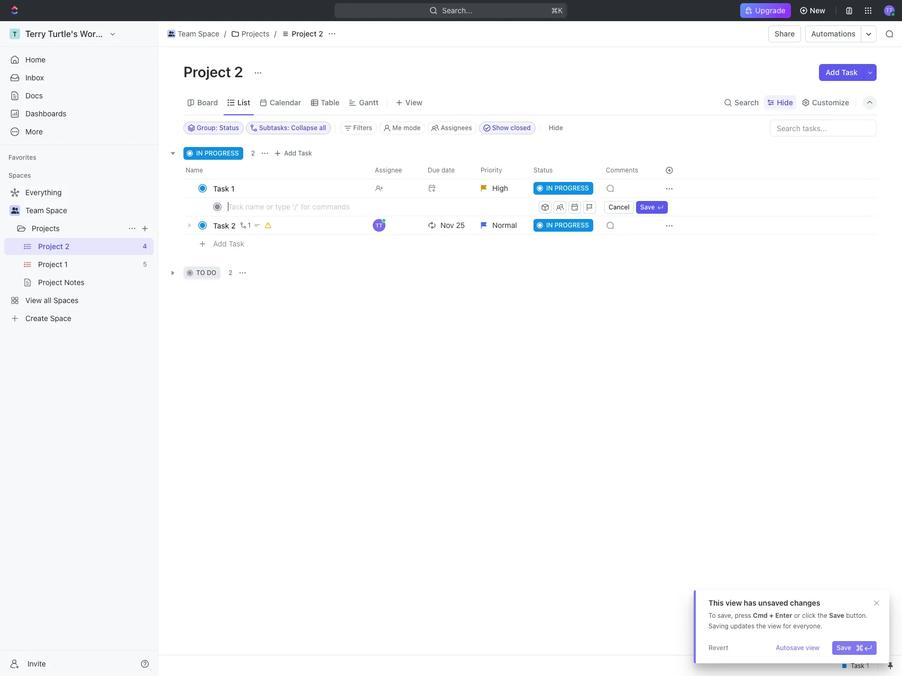 Task type: describe. For each thing, give the bounding box(es) containing it.
create space link
[[4, 310, 151, 327]]

task 2
[[213, 221, 236, 230]]

progress for normal
[[555, 221, 589, 229]]

everything
[[25, 188, 62, 197]]

priority
[[481, 166, 502, 174]]

1 horizontal spatial save button
[[833, 641, 877, 655]]

cancel
[[609, 203, 630, 211]]

0 horizontal spatial add task button
[[208, 238, 249, 250]]

board link
[[195, 95, 218, 110]]

changes
[[790, 598, 821, 607]]

due date button
[[422, 162, 475, 179]]

comments
[[606, 166, 639, 174]]

project 1 link
[[38, 256, 139, 273]]

0 vertical spatial status
[[219, 124, 239, 132]]

dashboards link
[[4, 105, 153, 122]]

me mode button
[[379, 122, 426, 134]]

priority button
[[475, 162, 527, 179]]

2 vertical spatial save
[[837, 644, 852, 652]]

1 horizontal spatial the
[[818, 612, 828, 620]]

tt for the rightmost tt dropdown button
[[886, 7, 893, 13]]

to
[[709, 612, 716, 620]]

view all spaces link
[[4, 292, 151, 309]]

task down '1' "button"
[[229, 239, 244, 248]]

hide inside hide button
[[549, 124, 563, 132]]

dashboards
[[25, 109, 66, 118]]

unsaved
[[759, 598, 789, 607]]

0 vertical spatial in progress
[[196, 149, 239, 157]]

favorites button
[[4, 151, 41, 164]]

search button
[[721, 95, 762, 110]]

in progress for high
[[546, 184, 589, 192]]

gantt link
[[357, 95, 379, 110]]

1 horizontal spatial team space
[[178, 29, 219, 38]]

list link
[[236, 95, 250, 110]]

view for this
[[726, 598, 742, 607]]

view for view all spaces
[[25, 296, 42, 305]]

name
[[186, 166, 203, 174]]

turtle's
[[48, 29, 78, 39]]

user group image
[[11, 207, 19, 214]]

home
[[25, 55, 46, 64]]

5
[[143, 260, 147, 268]]

1 button
[[238, 220, 253, 231]]

upgrade link
[[741, 3, 791, 18]]

everyone.
[[794, 622, 823, 630]]

subtasks:
[[259, 124, 289, 132]]

do
[[207, 269, 216, 277]]

autosave view
[[776, 644, 820, 652]]

create space
[[25, 314, 71, 323]]

1 horizontal spatial project 2 link
[[279, 28, 326, 40]]

automations button
[[806, 26, 861, 42]]

revert
[[709, 644, 729, 652]]

1 for project 1
[[64, 260, 68, 269]]

terry turtle's workspace
[[25, 29, 124, 39]]

1 horizontal spatial all
[[319, 124, 326, 132]]

0 vertical spatial space
[[198, 29, 219, 38]]

view button
[[392, 90, 426, 115]]

hide button
[[545, 122, 567, 134]]

press
[[735, 612, 752, 620]]

view for view
[[406, 98, 423, 107]]

everything link
[[4, 184, 151, 201]]

1 horizontal spatial add task button
[[272, 147, 316, 160]]

to do
[[196, 269, 216, 277]]

assignee button
[[369, 162, 422, 179]]

in for normal
[[546, 221, 553, 229]]

task down collapse
[[298, 149, 312, 157]]

1 horizontal spatial add
[[284, 149, 296, 157]]

inbox
[[25, 73, 44, 82]]

task left '1' "button"
[[213, 221, 229, 230]]

1 vertical spatial the
[[757, 622, 766, 630]]

user group image
[[168, 31, 175, 37]]

calendar link
[[268, 95, 301, 110]]

show closed
[[492, 124, 531, 132]]

me
[[393, 124, 402, 132]]

group:
[[197, 124, 218, 132]]

add task for left add task button
[[213, 239, 244, 248]]

save,
[[718, 612, 733, 620]]

name button
[[184, 162, 369, 179]]

in for high
[[546, 184, 553, 192]]

2 horizontal spatial add
[[826, 68, 840, 77]]

task 1 link
[[211, 181, 367, 196]]

normal button
[[475, 216, 527, 235]]

1 vertical spatial team space link
[[25, 202, 151, 219]]

terry
[[25, 29, 46, 39]]

share button
[[769, 25, 802, 42]]

inbox link
[[4, 69, 153, 86]]

4
[[143, 242, 147, 250]]

0 vertical spatial save
[[641, 203, 655, 211]]

share
[[775, 29, 795, 38]]

0 vertical spatial team space link
[[165, 28, 222, 40]]

1 vertical spatial space
[[46, 206, 67, 215]]

1 horizontal spatial tt button
[[881, 2, 898, 19]]

save inside this view has unsaved changes to save, press cmd + enter or click the save button. saving updates the view for everyone.
[[829, 612, 845, 620]]

group: status
[[197, 124, 239, 132]]

+
[[770, 612, 774, 620]]

this
[[709, 598, 724, 607]]

docs
[[25, 91, 43, 100]]

cmd
[[753, 612, 768, 620]]

board
[[197, 98, 218, 107]]

all inside view all spaces link
[[44, 296, 51, 305]]

due
[[428, 166, 440, 174]]

0 vertical spatial progress
[[205, 149, 239, 157]]

1 / from the left
[[224, 29, 226, 38]]

high
[[493, 184, 508, 193]]

hide inside hide dropdown button
[[777, 98, 793, 107]]

progress for high
[[555, 184, 589, 192]]

spaces inside 'tree'
[[53, 296, 79, 305]]

view all spaces
[[25, 296, 79, 305]]

1 horizontal spatial projects
[[242, 29, 270, 38]]

2 horizontal spatial project 2
[[292, 29, 323, 38]]

updates
[[731, 622, 755, 630]]

view button
[[392, 95, 426, 110]]

t
[[13, 30, 17, 38]]



Task type: locate. For each thing, give the bounding box(es) containing it.
1 vertical spatial save
[[829, 612, 845, 620]]

save left button.
[[829, 612, 845, 620]]

Search tasks... text field
[[771, 120, 877, 136]]

click
[[803, 612, 816, 620]]

add
[[826, 68, 840, 77], [284, 149, 296, 157], [213, 239, 227, 248]]

in progress for normal
[[546, 221, 589, 229]]

enter
[[776, 612, 793, 620]]

/
[[224, 29, 226, 38], [274, 29, 277, 38]]

collapse
[[291, 124, 318, 132]]

assignees button
[[428, 122, 477, 134]]

1 vertical spatial in progress button
[[527, 216, 600, 235]]

view up save,
[[726, 598, 742, 607]]

space right user group icon
[[198, 29, 219, 38]]

add task for topmost add task button
[[826, 68, 858, 77]]

show closed button
[[479, 122, 536, 134]]

project
[[292, 29, 317, 38], [184, 63, 231, 80], [38, 242, 63, 251], [38, 260, 62, 269], [38, 278, 62, 287]]

task up task 2
[[213, 184, 229, 193]]

0 vertical spatial tt
[[886, 7, 893, 13]]

2 horizontal spatial add task
[[826, 68, 858, 77]]

0 vertical spatial add task
[[826, 68, 858, 77]]

1 horizontal spatial add task
[[284, 149, 312, 157]]

team space down everything
[[25, 206, 67, 215]]

1 vertical spatial progress
[[555, 184, 589, 192]]

in up the name
[[196, 149, 203, 157]]

0 horizontal spatial project 2
[[38, 242, 69, 251]]

1 vertical spatial tt button
[[369, 216, 422, 235]]

team right user group image
[[25, 206, 44, 215]]

add down task 2
[[213, 239, 227, 248]]

Task name or type '/' for commands text field
[[228, 198, 537, 215]]

this view has unsaved changes to save, press cmd + enter or click the save button. saving updates the view for everyone.
[[709, 598, 868, 630]]

view inside button
[[406, 98, 423, 107]]

add task button up customize
[[820, 64, 864, 81]]

0 horizontal spatial the
[[757, 622, 766, 630]]

0 vertical spatial view
[[726, 598, 742, 607]]

task up customize
[[842, 68, 858, 77]]

1 for task 1
[[231, 184, 235, 193]]

2 vertical spatial in progress
[[546, 221, 589, 229]]

1 horizontal spatial 1
[[231, 184, 235, 193]]

tree containing everything
[[4, 184, 153, 327]]

save down button.
[[837, 644, 852, 652]]

2 vertical spatial add
[[213, 239, 227, 248]]

gantt
[[359, 98, 379, 107]]

hide right search
[[777, 98, 793, 107]]

0 horizontal spatial add
[[213, 239, 227, 248]]

2 vertical spatial in
[[546, 221, 553, 229]]

1 vertical spatial 1
[[248, 221, 251, 229]]

save button down button.
[[833, 641, 877, 655]]

the right click
[[818, 612, 828, 620]]

add task down task 2
[[213, 239, 244, 248]]

1 vertical spatial add
[[284, 149, 296, 157]]

0 horizontal spatial all
[[44, 296, 51, 305]]

add task button up name dropdown button
[[272, 147, 316, 160]]

date
[[442, 166, 455, 174]]

subtasks: collapse all
[[259, 124, 326, 132]]

search
[[735, 98, 759, 107]]

or
[[795, 612, 801, 620]]

view down +
[[768, 622, 782, 630]]

team inside 'tree'
[[25, 206, 44, 215]]

2 horizontal spatial add task button
[[820, 64, 864, 81]]

1 vertical spatial team space
[[25, 206, 67, 215]]

1 horizontal spatial hide
[[777, 98, 793, 107]]

normal
[[493, 221, 517, 230]]

customize button
[[799, 95, 853, 110]]

team space right user group icon
[[178, 29, 219, 38]]

closed
[[511, 124, 531, 132]]

spaces down project notes
[[53, 296, 79, 305]]

⌘k
[[552, 6, 563, 15]]

1 vertical spatial projects link
[[32, 220, 124, 237]]

1 vertical spatial save button
[[833, 641, 877, 655]]

2 vertical spatial add task button
[[208, 238, 249, 250]]

all right collapse
[[319, 124, 326, 132]]

save right cancel
[[641, 203, 655, 211]]

2 vertical spatial space
[[50, 314, 71, 323]]

show
[[492, 124, 509, 132]]

1 horizontal spatial team
[[178, 29, 196, 38]]

hide
[[777, 98, 793, 107], [549, 124, 563, 132]]

status right priority dropdown button
[[534, 166, 553, 174]]

status inside dropdown button
[[534, 166, 553, 174]]

space
[[198, 29, 219, 38], [46, 206, 67, 215], [50, 314, 71, 323]]

1 horizontal spatial spaces
[[53, 296, 79, 305]]

team space
[[178, 29, 219, 38], [25, 206, 67, 215]]

1 horizontal spatial view
[[768, 622, 782, 630]]

0 horizontal spatial tt button
[[369, 216, 422, 235]]

0 vertical spatial add task button
[[820, 64, 864, 81]]

due date
[[428, 166, 455, 174]]

2 vertical spatial 1
[[64, 260, 68, 269]]

tree
[[4, 184, 153, 327]]

1 horizontal spatial team space link
[[165, 28, 222, 40]]

1 vertical spatial projects
[[32, 224, 60, 233]]

table link
[[319, 95, 340, 110]]

save button
[[636, 201, 668, 213], [833, 641, 877, 655]]

0 vertical spatial add
[[826, 68, 840, 77]]

2 in progress button from the top
[[527, 216, 600, 235]]

0 horizontal spatial project 2 link
[[38, 238, 139, 255]]

space down everything
[[46, 206, 67, 215]]

sidebar navigation
[[0, 21, 160, 676]]

tree inside sidebar navigation
[[4, 184, 153, 327]]

docs link
[[4, 87, 153, 104]]

0 vertical spatial spaces
[[8, 171, 31, 179]]

project notes link
[[38, 274, 151, 291]]

0 vertical spatial team space
[[178, 29, 219, 38]]

2 horizontal spatial 1
[[248, 221, 251, 229]]

2 horizontal spatial view
[[806, 644, 820, 652]]

autosave view button
[[772, 641, 824, 655]]

0 horizontal spatial hide
[[549, 124, 563, 132]]

for
[[783, 622, 792, 630]]

projects inside 'tree'
[[32, 224, 60, 233]]

comments button
[[600, 162, 653, 179]]

all up 'create space'
[[44, 296, 51, 305]]

0 horizontal spatial tt
[[376, 222, 383, 229]]

1
[[231, 184, 235, 193], [248, 221, 251, 229], [64, 260, 68, 269]]

me mode
[[393, 124, 421, 132]]

search...
[[443, 6, 473, 15]]

status right group:
[[219, 124, 239, 132]]

1 vertical spatial view
[[25, 296, 42, 305]]

task
[[842, 68, 858, 77], [298, 149, 312, 157], [213, 184, 229, 193], [213, 221, 229, 230], [229, 239, 244, 248]]

create
[[25, 314, 48, 323]]

0 vertical spatial tt button
[[881, 2, 898, 19]]

add up customize
[[826, 68, 840, 77]]

2 inside 'tree'
[[65, 242, 69, 251]]

task 1
[[213, 184, 235, 193]]

tt for the left tt dropdown button
[[376, 222, 383, 229]]

to
[[196, 269, 205, 277]]

0 vertical spatial team
[[178, 29, 196, 38]]

0 vertical spatial projects link
[[228, 28, 272, 40]]

in progress button for high
[[527, 179, 600, 198]]

team space link
[[165, 28, 222, 40], [25, 202, 151, 219]]

view for autosave
[[806, 644, 820, 652]]

1 horizontal spatial projects link
[[228, 28, 272, 40]]

0 horizontal spatial team
[[25, 206, 44, 215]]

view up mode at the top of the page
[[406, 98, 423, 107]]

the down cmd
[[757, 622, 766, 630]]

0 horizontal spatial add task
[[213, 239, 244, 248]]

button.
[[847, 612, 868, 620]]

1 horizontal spatial project 2
[[184, 63, 246, 80]]

more button
[[4, 123, 153, 140]]

1 vertical spatial team
[[25, 206, 44, 215]]

space down view all spaces
[[50, 314, 71, 323]]

list
[[238, 98, 250, 107]]

2 vertical spatial progress
[[555, 221, 589, 229]]

view inside 'tree'
[[25, 296, 42, 305]]

in right the normal
[[546, 221, 553, 229]]

table
[[321, 98, 340, 107]]

1 horizontal spatial /
[[274, 29, 277, 38]]

filters
[[353, 124, 372, 132]]

new button
[[795, 2, 832, 19]]

1 in progress button from the top
[[527, 179, 600, 198]]

1 up task 2
[[231, 184, 235, 193]]

add task button
[[820, 64, 864, 81], [272, 147, 316, 160], [208, 238, 249, 250]]

revert button
[[705, 641, 733, 655]]

1 vertical spatial all
[[44, 296, 51, 305]]

add up name dropdown button
[[284, 149, 296, 157]]

2 vertical spatial add task
[[213, 239, 244, 248]]

0 vertical spatial save button
[[636, 201, 668, 213]]

the
[[818, 612, 828, 620], [757, 622, 766, 630]]

0 horizontal spatial team space
[[25, 206, 67, 215]]

view up create
[[25, 296, 42, 305]]

0 horizontal spatial 1
[[64, 260, 68, 269]]

hide right closed
[[549, 124, 563, 132]]

1 vertical spatial add task button
[[272, 147, 316, 160]]

has
[[744, 598, 757, 607]]

0 horizontal spatial projects link
[[32, 220, 124, 237]]

notes
[[64, 278, 85, 287]]

in down status dropdown button
[[546, 184, 553, 192]]

add task button down task 2
[[208, 238, 249, 250]]

0 vertical spatial in
[[196, 149, 203, 157]]

2 vertical spatial view
[[806, 644, 820, 652]]

project 2 inside 'tree'
[[38, 242, 69, 251]]

1 vertical spatial project 2
[[184, 63, 246, 80]]

0 horizontal spatial spaces
[[8, 171, 31, 179]]

spaces down favorites button
[[8, 171, 31, 179]]

1 horizontal spatial tt
[[886, 7, 893, 13]]

1 inside "button"
[[248, 221, 251, 229]]

0 horizontal spatial status
[[219, 124, 239, 132]]

project notes
[[38, 278, 85, 287]]

autosave
[[776, 644, 804, 652]]

1 right task 2
[[248, 221, 251, 229]]

terry turtle's workspace, , element
[[10, 29, 20, 39]]

upgrade
[[756, 6, 786, 15]]

1 vertical spatial status
[[534, 166, 553, 174]]

view down everyone.
[[806, 644, 820, 652]]

home link
[[4, 51, 153, 68]]

add task up customize
[[826, 68, 858, 77]]

0 vertical spatial 1
[[231, 184, 235, 193]]

hide button
[[765, 95, 797, 110]]

2
[[319, 29, 323, 38], [234, 63, 243, 80], [251, 149, 255, 157], [231, 221, 236, 230], [65, 242, 69, 251], [229, 269, 233, 277]]

2 / from the left
[[274, 29, 277, 38]]

add task down 'subtasks: collapse all'
[[284, 149, 312, 157]]

0 vertical spatial the
[[818, 612, 828, 620]]

1 vertical spatial project 2 link
[[38, 238, 139, 255]]

progress
[[205, 149, 239, 157], [555, 184, 589, 192], [555, 221, 589, 229]]

1 vertical spatial in progress
[[546, 184, 589, 192]]

1 inside 'tree'
[[64, 260, 68, 269]]

1 vertical spatial view
[[768, 622, 782, 630]]

in progress button for normal
[[527, 216, 600, 235]]

team right user group icon
[[178, 29, 196, 38]]

1 vertical spatial add task
[[284, 149, 312, 157]]

more
[[25, 127, 43, 136]]

filters button
[[340, 122, 377, 134]]

0 horizontal spatial /
[[224, 29, 226, 38]]

project 2 link
[[279, 28, 326, 40], [38, 238, 139, 255]]

0 horizontal spatial projects
[[32, 224, 60, 233]]

1 up project notes
[[64, 260, 68, 269]]

view
[[406, 98, 423, 107], [25, 296, 42, 305]]

0 horizontal spatial team space link
[[25, 202, 151, 219]]

assignees
[[441, 124, 472, 132]]

mode
[[404, 124, 421, 132]]

1 horizontal spatial status
[[534, 166, 553, 174]]

save button right the cancel button
[[636, 201, 668, 213]]

cancel button
[[605, 201, 634, 213]]

0 vertical spatial in progress button
[[527, 179, 600, 198]]

projects
[[242, 29, 270, 38], [32, 224, 60, 233]]

1 vertical spatial spaces
[[53, 296, 79, 305]]

0 horizontal spatial view
[[25, 296, 42, 305]]

in progress
[[196, 149, 239, 157], [546, 184, 589, 192], [546, 221, 589, 229]]

0 horizontal spatial save button
[[636, 201, 668, 213]]

team space inside 'tree'
[[25, 206, 67, 215]]

view inside button
[[806, 644, 820, 652]]



Task type: vqa. For each thing, say whether or not it's contained in the screenshot.
'+ Add subtask'
no



